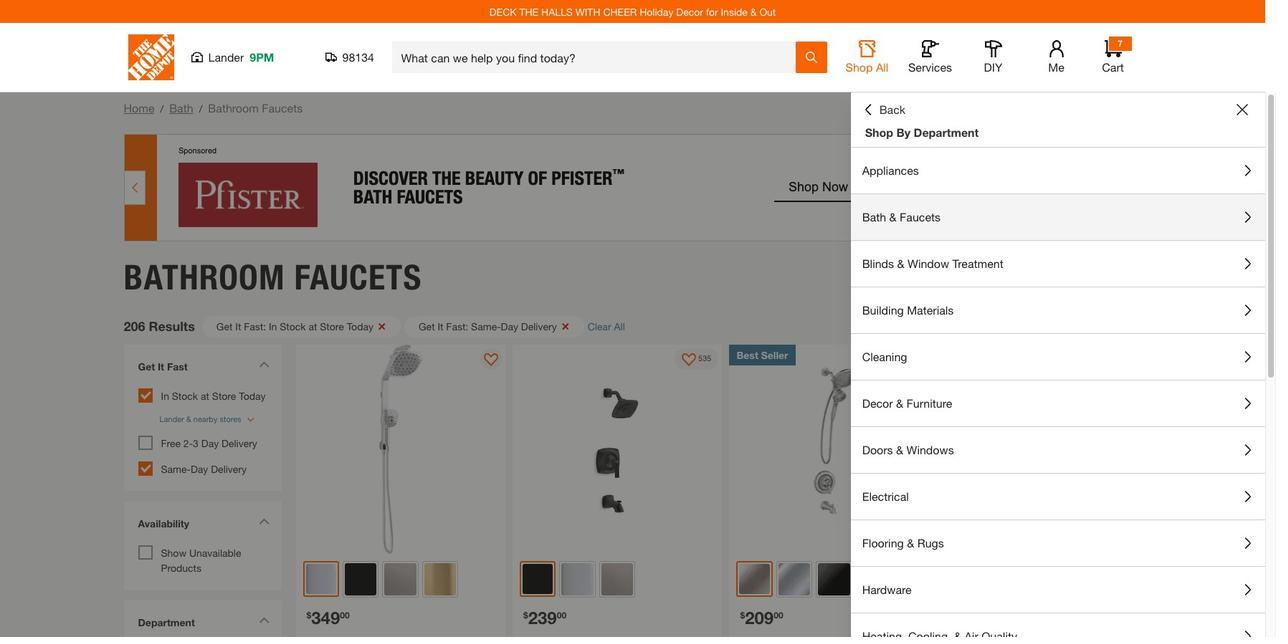 Task type: locate. For each thing, give the bounding box(es) containing it.
1 horizontal spatial today
[[347, 320, 374, 332]]

& left rugs
[[907, 536, 914, 550]]

shop by department
[[865, 125, 979, 139]]

bath right home
[[169, 101, 193, 115]]

decor inside button
[[862, 397, 893, 410]]

delivery inside button
[[521, 320, 557, 332]]

98134 button
[[325, 50, 375, 65]]

1 vertical spatial shop
[[865, 125, 893, 139]]

0 horizontal spatial all
[[614, 321, 625, 333]]

0 vertical spatial decor
[[676, 5, 703, 18]]

bathroom
[[208, 101, 259, 115], [124, 256, 285, 298]]

0 horizontal spatial bath
[[169, 101, 193, 115]]

0 horizontal spatial same-
[[161, 463, 191, 475]]

7
[[1118, 38, 1123, 49]]

stock down bathroom faucets
[[280, 320, 306, 332]]

00 for 349
[[340, 610, 350, 621]]

electrical
[[862, 490, 909, 503]]

stock inside button
[[280, 320, 306, 332]]

0 horizontal spatial it
[[158, 360, 164, 372]]

2 / from the left
[[199, 103, 202, 115]]

3
[[193, 437, 199, 450]]

0 vertical spatial bathroom
[[208, 101, 259, 115]]

clear
[[588, 321, 611, 333]]

2 00 from the left
[[557, 610, 566, 621]]

get for get it fast
[[138, 360, 155, 372]]

0 horizontal spatial get
[[138, 360, 155, 372]]

polished chrome image
[[562, 564, 594, 595], [306, 564, 336, 595]]

2 horizontal spatial 00
[[774, 610, 783, 621]]

1 vertical spatial decor
[[862, 397, 893, 410]]

0 vertical spatial in
[[269, 320, 277, 332]]

0 vertical spatial shop
[[846, 60, 873, 74]]

0 horizontal spatial department
[[138, 617, 195, 629]]

$ inside $ 239 00
[[523, 610, 528, 621]]

1 fast: from the left
[[244, 320, 266, 332]]

at
[[309, 320, 317, 332], [201, 390, 209, 402]]

in
[[269, 320, 277, 332], [161, 390, 169, 402]]

get it fast
[[138, 360, 188, 372]]

blinds & window treatment button
[[851, 241, 1266, 287]]

fast:
[[244, 320, 266, 332], [446, 320, 468, 332]]

faucets inside button
[[900, 210, 941, 224]]

cheer
[[603, 5, 637, 18]]

0 vertical spatial store
[[320, 320, 344, 332]]

bathroom down lander
[[208, 101, 259, 115]]

1 vertical spatial stock
[[172, 390, 198, 402]]

faucets
[[262, 101, 303, 115], [900, 210, 941, 224], [294, 256, 422, 298]]

same-day delivery
[[161, 463, 247, 475]]

bath up blinds
[[862, 210, 886, 224]]

vibrant brushed nickel image for 349
[[385, 564, 417, 595]]

1 vibrant brushed nickel image from the left
[[385, 564, 417, 595]]

bathroom up results at the left of the page
[[124, 256, 285, 298]]

0 vertical spatial today
[[347, 320, 374, 332]]

delivery down free 2-3 day delivery
[[211, 463, 247, 475]]

1 horizontal spatial $
[[523, 610, 528, 621]]

free 2-3 day delivery
[[161, 437, 257, 450]]

1 horizontal spatial /
[[199, 103, 202, 115]]

attract with magnetix 6-spray single handle shower faucet 1.75 gpm  in spot resist brushed nickel (valve included) image
[[946, 345, 1156, 554]]

2 horizontal spatial get
[[419, 320, 435, 332]]

get for get it fast: in stock at store today
[[216, 320, 233, 332]]

at down get it fast link
[[201, 390, 209, 402]]

matte black image up 239
[[523, 564, 553, 595]]

in stock at store today link
[[161, 390, 266, 402]]

2 vertical spatial day
[[191, 463, 208, 475]]

0 horizontal spatial vibrant brushed nickel image
[[385, 564, 417, 595]]

)
[[1028, 610, 1030, 619]]

bath inside button
[[862, 210, 886, 224]]

shop inside button
[[846, 60, 873, 74]]

all up back button
[[876, 60, 889, 74]]

1 vertical spatial same-
[[161, 463, 191, 475]]

the home depot logo image
[[128, 34, 174, 80]]

get
[[216, 320, 233, 332], [419, 320, 435, 332], [138, 360, 155, 372]]

fast: for same-
[[446, 320, 468, 332]]

matte black image
[[345, 564, 377, 595], [523, 564, 553, 595]]

vibrant brushed moderne brass image
[[424, 564, 456, 595]]

0 horizontal spatial $
[[307, 610, 311, 621]]

1 00 from the left
[[340, 610, 350, 621]]

2-
[[183, 437, 193, 450]]

department down products
[[138, 617, 195, 629]]

all
[[876, 60, 889, 74], [614, 321, 625, 333]]

fast: for in
[[244, 320, 266, 332]]

1 / from the left
[[160, 103, 164, 115]]

& left out
[[750, 5, 757, 18]]

polished chrome image up $ 239 00
[[562, 564, 594, 595]]

it for get it fast: in stock at store today
[[235, 320, 241, 332]]

department right by at the right of the page
[[914, 125, 979, 139]]

get it fast: in stock at store today button
[[202, 316, 401, 337]]

/ right bath link
[[199, 103, 202, 115]]

rubicon 1-handle 3-spray tub and shower faucet in matte black (valve included) image
[[513, 345, 722, 554]]

1 $ from the left
[[307, 610, 311, 621]]

0 horizontal spatial matte black image
[[345, 564, 377, 595]]

matte black image up $ 349 00
[[345, 564, 377, 595]]

1 vertical spatial store
[[212, 390, 236, 402]]

2 fast: from the left
[[446, 320, 468, 332]]

department
[[914, 125, 979, 139], [138, 617, 195, 629]]

decor left for
[[676, 5, 703, 18]]

2 vibrant brushed nickel image from the left
[[602, 564, 633, 595]]

& down the appliances
[[889, 210, 897, 224]]

9pm
[[250, 50, 274, 64]]

1 horizontal spatial polished chrome image
[[562, 564, 594, 595]]

0 horizontal spatial stock
[[172, 390, 198, 402]]

appliances button
[[851, 148, 1266, 194]]

decor & furniture
[[862, 397, 952, 410]]

at down bathroom faucets
[[309, 320, 317, 332]]

chrome image
[[779, 564, 811, 595]]

cleaning
[[862, 350, 907, 364]]

1 horizontal spatial it
[[235, 320, 241, 332]]

What can we help you find today? search field
[[401, 42, 795, 72]]

doors
[[862, 443, 893, 457]]

239
[[528, 608, 557, 628]]

vibrant brushed nickel image for 239
[[602, 564, 633, 595]]

vibrant brushed nickel image
[[385, 564, 417, 595], [602, 564, 633, 595]]

& for decor
[[896, 397, 904, 410]]

decor up doors
[[862, 397, 893, 410]]

0 horizontal spatial today
[[239, 390, 266, 402]]

00 inside $ 349 00
[[340, 610, 350, 621]]

get for get it fast: same-day delivery
[[419, 320, 435, 332]]

0 vertical spatial same-
[[471, 320, 501, 332]]

1 horizontal spatial store
[[320, 320, 344, 332]]

get it fast link
[[131, 352, 274, 385]]

today
[[347, 320, 374, 332], [239, 390, 266, 402]]

show unavailable products link
[[161, 547, 241, 574]]

best
[[737, 349, 758, 361]]

it for get it fast: same-day delivery
[[438, 320, 443, 332]]

1 horizontal spatial at
[[309, 320, 317, 332]]

2 $ from the left
[[523, 610, 528, 621]]

shop up back button
[[846, 60, 873, 74]]

decor
[[676, 5, 703, 18], [862, 397, 893, 410]]

$ inside $ 209 00
[[740, 610, 745, 621]]

1 horizontal spatial all
[[876, 60, 889, 74]]

flooring
[[862, 536, 904, 550]]

matte black image
[[818, 564, 850, 595]]

0 vertical spatial delivery
[[521, 320, 557, 332]]

00 inside $ 209 00
[[774, 610, 783, 621]]

shop
[[846, 60, 873, 74], [865, 125, 893, 139]]

1 horizontal spatial decor
[[862, 397, 893, 410]]

1 horizontal spatial vibrant brushed nickel image
[[602, 564, 633, 595]]

0 vertical spatial day
[[501, 320, 518, 332]]

1 vertical spatial in
[[161, 390, 169, 402]]

1 vertical spatial delivery
[[222, 437, 257, 450]]

the
[[519, 5, 539, 18]]

same-
[[471, 320, 501, 332], [161, 463, 191, 475]]

0 horizontal spatial 00
[[340, 610, 350, 621]]

same- inside 'get it fast: same-day delivery' button
[[471, 320, 501, 332]]

feedback link image
[[1257, 242, 1276, 320]]

0 vertical spatial stock
[[280, 320, 306, 332]]

1 vertical spatial bath
[[862, 210, 886, 224]]

unavailable
[[189, 547, 241, 559]]

menu
[[851, 148, 1266, 637]]

3 $ from the left
[[740, 610, 745, 621]]

in down bathroom faucets
[[269, 320, 277, 332]]

1 vertical spatial faucets
[[900, 210, 941, 224]]

polished chrome image up the 349
[[306, 564, 336, 595]]

results
[[149, 318, 195, 334]]

0 vertical spatial all
[[876, 60, 889, 74]]

/ left bath link
[[160, 103, 164, 115]]

delivery right 3
[[222, 437, 257, 450]]

treatment
[[953, 257, 1004, 270]]

store
[[320, 320, 344, 332], [212, 390, 236, 402]]

209
[[745, 608, 774, 628]]

seller
[[761, 349, 788, 361]]

shop all button
[[844, 40, 890, 75]]

1 horizontal spatial in
[[269, 320, 277, 332]]

0 vertical spatial at
[[309, 320, 317, 332]]

cart
[[1102, 60, 1124, 74]]

1 vertical spatial all
[[614, 321, 625, 333]]

clear all button
[[588, 319, 636, 334]]

1 horizontal spatial fast:
[[446, 320, 468, 332]]

with
[[576, 5, 601, 18]]

bath & faucets
[[862, 210, 941, 224]]

1 horizontal spatial bath
[[862, 210, 886, 224]]

stock down "fast"
[[172, 390, 198, 402]]

2 horizontal spatial $
[[740, 610, 745, 621]]

$ inside $ 349 00
[[307, 610, 311, 621]]

decor & furniture button
[[851, 381, 1266, 427]]

day
[[501, 320, 518, 332], [201, 437, 219, 450], [191, 463, 208, 475]]

delivery
[[521, 320, 557, 332], [222, 437, 257, 450], [211, 463, 247, 475]]

products
[[161, 562, 202, 574]]

00 inside $ 239 00
[[557, 610, 566, 621]]

206 results
[[124, 318, 195, 334]]

shop down back button
[[865, 125, 893, 139]]

in down get it fast
[[161, 390, 169, 402]]

spot resist brushed nickel image
[[740, 564, 770, 595]]

1 vertical spatial at
[[201, 390, 209, 402]]

1 vertical spatial today
[[239, 390, 266, 402]]

inside
[[721, 5, 748, 18]]

( 340 )
[[1013, 610, 1030, 619]]

1 horizontal spatial department
[[914, 125, 979, 139]]

0 horizontal spatial decor
[[676, 5, 703, 18]]

1 horizontal spatial get
[[216, 320, 233, 332]]

1 horizontal spatial stock
[[280, 320, 306, 332]]

0 horizontal spatial fast:
[[244, 320, 266, 332]]

0 horizontal spatial /
[[160, 103, 164, 115]]

1 horizontal spatial 00
[[557, 610, 566, 621]]

1 horizontal spatial same-
[[471, 320, 501, 332]]

flooring & rugs
[[862, 536, 944, 550]]

& inside button
[[896, 443, 904, 457]]

& left furniture
[[896, 397, 904, 410]]

2 horizontal spatial it
[[438, 320, 443, 332]]

3 00 from the left
[[774, 610, 783, 621]]

all right clear
[[614, 321, 625, 333]]

bath link
[[169, 101, 193, 115]]

& for bath
[[889, 210, 897, 224]]

& right blinds
[[897, 257, 905, 270]]

stock
[[280, 320, 306, 332], [172, 390, 198, 402]]

delivery left clear
[[521, 320, 557, 332]]

deck
[[490, 5, 517, 18]]

& right doors
[[896, 443, 904, 457]]

$ for 239
[[523, 610, 528, 621]]



Task type: vqa. For each thing, say whether or not it's contained in the screenshot.
Clear
yes



Task type: describe. For each thing, give the bounding box(es) containing it.
building
[[862, 303, 904, 317]]

bath & faucets button
[[851, 194, 1266, 240]]

$ 209 00
[[740, 608, 783, 628]]

blinds
[[862, 257, 894, 270]]

& for blinds
[[897, 257, 905, 270]]

home link
[[124, 101, 155, 115]]

$ 239 00
[[523, 608, 566, 628]]

today inside get it fast: in stock at store today button
[[347, 320, 374, 332]]

$ 349 00
[[307, 608, 350, 628]]

(
[[1013, 610, 1015, 619]]

& for flooring
[[907, 536, 914, 550]]

show
[[161, 547, 186, 559]]

cleaning button
[[851, 334, 1266, 380]]

same-day delivery link
[[161, 463, 247, 475]]

services
[[908, 60, 952, 74]]

cart 7
[[1102, 38, 1124, 74]]

1 vertical spatial department
[[138, 617, 195, 629]]

0 vertical spatial bath
[[169, 101, 193, 115]]

for
[[706, 5, 718, 18]]

window
[[908, 257, 949, 270]]

best seller
[[737, 349, 788, 361]]

furniture
[[907, 397, 952, 410]]

all for shop all
[[876, 60, 889, 74]]

menu containing appliances
[[851, 148, 1266, 637]]

by
[[897, 125, 911, 139]]

0 horizontal spatial in
[[161, 390, 169, 402]]

1 horizontal spatial matte black image
[[523, 564, 553, 595]]

home
[[124, 101, 155, 115]]

in stock at store today
[[161, 390, 266, 402]]

1 vertical spatial day
[[201, 437, 219, 450]]

2 vertical spatial faucets
[[294, 256, 422, 298]]

free
[[161, 437, 181, 450]]

me button
[[1034, 40, 1079, 75]]

appliances
[[862, 163, 919, 177]]

$ for 209
[[740, 610, 745, 621]]

windet showering rail combo in polished chrome image
[[296, 345, 505, 554]]

deck the halls with cheer holiday decor for inside & out link
[[490, 5, 776, 18]]

get it fast: same-day delivery button
[[404, 316, 584, 337]]

$ for 349
[[307, 610, 311, 621]]

fast
[[167, 360, 188, 372]]

at inside button
[[309, 320, 317, 332]]

bathroom faucets
[[124, 256, 422, 298]]

diy
[[984, 60, 1003, 74]]

show unavailable products
[[161, 547, 241, 574]]

store inside button
[[320, 320, 344, 332]]

back
[[880, 103, 906, 116]]

206
[[124, 318, 145, 334]]

98134
[[342, 50, 374, 64]]

1 vertical spatial bathroom
[[124, 256, 285, 298]]

brecklyn single handle 6-spray tub shower faucet w/ magnetix rainshower in spot resist brushed nickel (valve included) image
[[730, 345, 939, 554]]

me
[[1048, 60, 1065, 74]]

flooring & rugs button
[[851, 521, 1266, 566]]

home / bath / bathroom faucets
[[124, 101, 303, 115]]

2 vertical spatial delivery
[[211, 463, 247, 475]]

all for clear all
[[614, 321, 625, 333]]

windows
[[907, 443, 954, 457]]

0 vertical spatial faucets
[[262, 101, 303, 115]]

rugs
[[918, 536, 944, 550]]

back button
[[862, 103, 906, 117]]

materials
[[907, 303, 954, 317]]

& for doors
[[896, 443, 904, 457]]

0 horizontal spatial store
[[212, 390, 236, 402]]

lander 9pm
[[208, 50, 274, 64]]

building materials button
[[851, 288, 1266, 333]]

get it fast: same-day delivery
[[419, 320, 557, 332]]

services button
[[907, 40, 953, 75]]

0 vertical spatial department
[[914, 125, 979, 139]]

blinds & window treatment
[[862, 257, 1004, 270]]

00 for 239
[[557, 610, 566, 621]]

availability link
[[131, 509, 274, 542]]

out
[[760, 5, 776, 18]]

0 horizontal spatial polished chrome image
[[306, 564, 336, 595]]

building materials
[[862, 303, 954, 317]]

diy button
[[970, 40, 1016, 75]]

electrical button
[[851, 474, 1266, 520]]

it for get it fast
[[158, 360, 164, 372]]

doors & windows button
[[851, 427, 1266, 473]]

in inside button
[[269, 320, 277, 332]]

349
[[311, 608, 340, 628]]

hardware
[[862, 583, 912, 597]]

drawer close image
[[1237, 104, 1248, 115]]

340
[[1015, 610, 1028, 619]]

availability
[[138, 518, 189, 530]]

halls
[[541, 5, 573, 18]]

shop for shop all
[[846, 60, 873, 74]]

holiday
[[640, 5, 674, 18]]

hardware button
[[851, 567, 1266, 613]]

clear all
[[588, 321, 625, 333]]

00 for 209
[[774, 610, 783, 621]]

shop all
[[846, 60, 889, 74]]

0 horizontal spatial at
[[201, 390, 209, 402]]

doors & windows
[[862, 443, 954, 457]]

shop for shop by department
[[865, 125, 893, 139]]

free 2-3 day delivery link
[[161, 437, 257, 450]]

day inside button
[[501, 320, 518, 332]]



